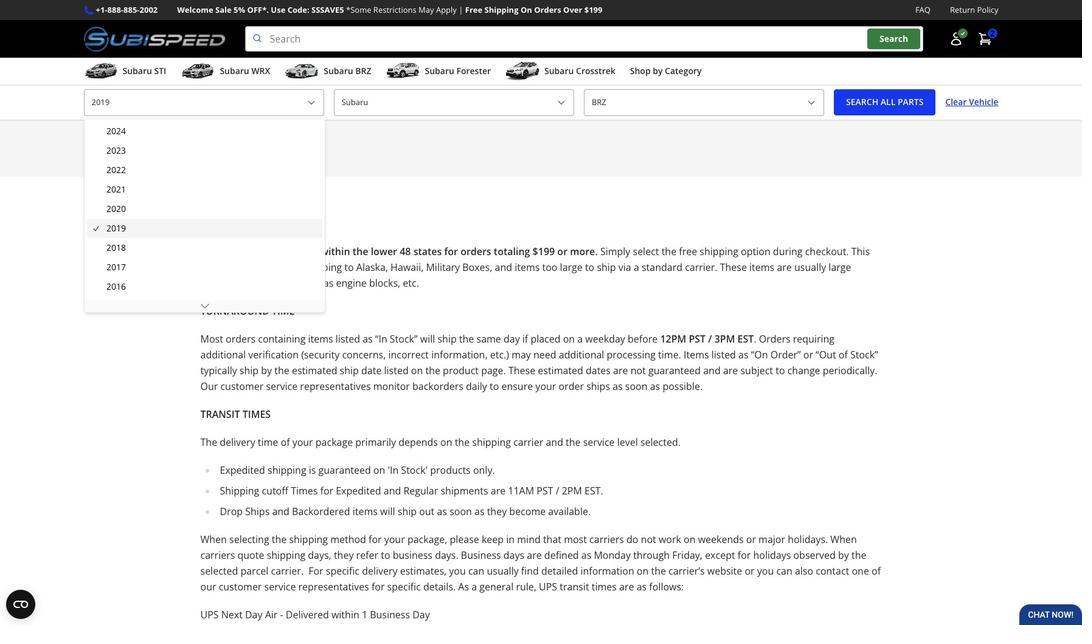 Task type: locate. For each thing, give the bounding box(es) containing it.
2 vertical spatial shipping
[[220, 484, 259, 498]]

as
[[458, 581, 469, 594]]

0 horizontal spatial orders
[[534, 4, 561, 15]]

listed up concerns,
[[336, 332, 360, 346]]

can left also
[[776, 565, 792, 578]]

of inside . orders requiring additional verification (security concerns, incorrect information, etc.) may need additional processing time. items listed as "on order" or "out of stock" typically ship by the estimated ship date listed on the product page. these estimated dates are not guaranteed and are subject to change periodically. our customer service representatives monitor backorders daily to ensure your order ships as soon as possible.
[[839, 348, 848, 362]]

1 horizontal spatial shipping
[[220, 484, 259, 498]]

2 horizontal spatial a
[[634, 261, 639, 274]]

0 vertical spatial orders
[[534, 4, 561, 15]]

are inside simply select the free shipping option during checkout. this offer excludes shipments going to alaska, hawaii, military boxes, and items too large to ship via a standard carrier. these items are usually large freight or bulky items such as engine blocks, etc.
[[777, 261, 792, 274]]

1 horizontal spatial these
[[720, 261, 747, 274]]

on up friday,
[[684, 533, 696, 547]]

2018
[[106, 242, 126, 254]]

1 when from the left
[[200, 533, 227, 547]]

1 vertical spatial customer
[[219, 581, 262, 594]]

is left 'available'
[[266, 245, 274, 258]]

return policy link
[[950, 4, 998, 16]]

0 horizontal spatial /
[[556, 484, 559, 498]]

shipments down 'available'
[[267, 261, 315, 274]]

except
[[705, 549, 735, 562]]

1 vertical spatial by
[[838, 549, 849, 562]]

est.
[[585, 484, 603, 498]]

a right the via
[[634, 261, 639, 274]]

0 horizontal spatial carriers
[[200, 549, 235, 562]]

a inside simply select the free shipping option during checkout. this offer excludes shipments going to alaska, hawaii, military boxes, and items too large to ship via a standard carrier. these items are usually large freight or bulky items such as engine blocks, etc.
[[634, 261, 639, 274]]

and inside . orders requiring additional verification (security concerns, incorrect information, etc.) may need additional processing time. items listed as "on order" or "out of stock" typically ship by the estimated ship date listed on the product page. these estimated dates are not guaranteed and are subject to change periodically. our customer service representatives monitor backorders daily to ensure your order ships as soon as possible.
[[703, 364, 721, 377]]

1 horizontal spatial you
[[757, 565, 774, 578]]

.
[[754, 332, 756, 346]]

also
[[795, 565, 813, 578]]

ships
[[586, 380, 610, 393]]

0 horizontal spatial is
[[266, 245, 274, 258]]

they down method
[[334, 549, 354, 562]]

are down during
[[777, 261, 792, 274]]

the down verification
[[274, 364, 289, 377]]

1 additional from the left
[[200, 348, 246, 362]]

orders up boxes,
[[461, 245, 491, 258]]

this
[[851, 245, 870, 258]]

0 vertical spatial stock"
[[390, 332, 418, 346]]

0 horizontal spatial $199
[[533, 245, 555, 258]]

1 you from the left
[[449, 565, 466, 578]]

2 vertical spatial of
[[872, 565, 881, 578]]

0 vertical spatial carriers
[[589, 533, 624, 547]]

additional up typically
[[200, 348, 246, 362]]

next
[[221, 609, 243, 622]]

orders down turnaround
[[226, 332, 256, 346]]

1 vertical spatial of
[[281, 436, 290, 449]]

"in
[[375, 332, 387, 346]]

usually inside when selecting the shipping method for your package, please keep in mind that most carriers do not work on weekends or major holidays. when carriers quote shipping days, they refer to business days. business days are defined as monday through friday, except for holidays observed by the selected parcel carrier.  for specific delivery estimates, you can usually find detailed information on the carrier's website or you can also contact one of our customer service representatives for specific details. as a general rule, ups transit times are as follows:
[[487, 565, 519, 578]]

carriers up monday
[[589, 533, 624, 547]]

1 vertical spatial $199
[[533, 245, 555, 258]]

available
[[276, 245, 318, 258]]

0 vertical spatial will
[[420, 332, 435, 346]]

is
[[266, 245, 274, 258], [309, 464, 316, 477]]

shipping for shipping
[[84, 108, 209, 148]]

+1-888-885-2002 link
[[96, 4, 158, 16]]

1 vertical spatial usually
[[487, 565, 519, 578]]

0 vertical spatial not
[[631, 364, 646, 377]]

for
[[308, 565, 323, 578]]

0 vertical spatial $199
[[584, 4, 602, 15]]

through
[[633, 549, 670, 562]]

more.
[[570, 245, 598, 258]]

can up as
[[468, 565, 484, 578]]

1 vertical spatial your
[[292, 436, 313, 449]]

0 vertical spatial listed
[[336, 332, 360, 346]]

parcel
[[241, 565, 268, 578]]

in
[[506, 533, 515, 547]]

when
[[200, 533, 227, 547], [830, 533, 857, 547]]

please
[[450, 533, 479, 547]]

service inside when selecting the shipping method for your package, please keep in mind that most carriers do not work on weekends or major holidays. when carriers quote shipping days, they refer to business days. business days are defined as monday through friday, except for holidays observed by the selected parcel carrier.  for specific delivery estimates, you can usually find detailed information on the carrier's website or you can also contact one of our customer service representatives for specific details. as a general rule, ups transit times are as follows:
[[264, 581, 296, 594]]

on down incorrect
[[411, 364, 423, 377]]

possible.
[[663, 380, 703, 393]]

1 horizontal spatial carriers
[[589, 533, 624, 547]]

large down checkout.
[[829, 261, 851, 274]]

service left level
[[583, 436, 615, 449]]

1 horizontal spatial delivery
[[362, 565, 397, 578]]

available. ​
[[548, 505, 593, 519]]

simply select the free shipping option during checkout. this offer excludes shipments going to alaska, hawaii, military boxes, and items too large to ship via a standard carrier. these items are usually large freight or bulky items such as engine blocks, etc.
[[200, 245, 870, 290]]

these down option at top
[[720, 261, 747, 274]]

0 vertical spatial of
[[839, 348, 848, 362]]

blocks,
[[369, 276, 400, 290]]

by inside . orders requiring additional verification (security concerns, incorrect information, etc.) may need additional processing time. items listed as "on order" or "out of stock" typically ship by the estimated ship date listed on the product page. these estimated dates are not guaranteed and are subject to change periodically. our customer service representatives monitor backorders daily to ensure your order ships as soon as possible.
[[261, 364, 272, 377]]

1 vertical spatial shipments
[[441, 484, 488, 498]]

0 vertical spatial your
[[535, 380, 556, 393]]

(security
[[301, 348, 340, 362]]

ships
[[245, 505, 270, 519]]

estimated up order
[[538, 364, 583, 377]]

by down verification
[[261, 364, 272, 377]]

0 horizontal spatial you
[[449, 565, 466, 578]]

1 vertical spatial business
[[370, 609, 410, 622]]

your inside . orders requiring additional verification (security concerns, incorrect information, etc.) may need additional processing time. items listed as "on order" or "out of stock" typically ship by the estimated ship date listed on the product page. these estimated dates are not guaranteed and are subject to change periodically. our customer service representatives monitor backorders daily to ensure your order ships as soon as possible.
[[535, 380, 556, 393]]

0 horizontal spatial shipments
[[267, 261, 315, 274]]

1 horizontal spatial stock"
[[850, 348, 878, 362]]

business right 1
[[370, 609, 410, 622]]

1 horizontal spatial orders
[[759, 332, 790, 346]]

day left the air
[[245, 609, 262, 622]]

may
[[419, 4, 434, 15]]

1 horizontal spatial of
[[839, 348, 848, 362]]

free right "|"
[[465, 4, 482, 15]]

representatives inside when selecting the shipping method for your package, please keep in mind that most carriers do not work on weekends or major holidays. when carriers quote shipping days, they refer to business days. business days are defined as monday through friday, except for holidays observed by the selected parcel carrier.  for specific delivery estimates, you can usually find detailed information on the carrier's website or you can also contact one of our customer service representatives for specific details. as a general rule, ups transit times are as follows:
[[298, 581, 369, 594]]

will
[[420, 332, 435, 346], [380, 505, 395, 519]]

stock" up periodically.
[[850, 348, 878, 362]]

0 horizontal spatial a
[[472, 581, 477, 594]]

expedited shipping is guaranteed on 'in stock' products only.
[[220, 464, 495, 477]]

service inside . orders requiring additional verification (security concerns, incorrect information, etc.) may need additional processing time. items listed as "on order" or "out of stock" typically ship by the estimated ship date listed on the product page. these estimated dates are not guaranteed and are subject to change periodically. our customer service representatives monitor backorders daily to ensure your order ships as soon as possible.
[[266, 380, 298, 393]]

1 vertical spatial not
[[641, 533, 656, 547]]

items
[[515, 261, 540, 274], [749, 261, 774, 274], [272, 276, 297, 290], [308, 332, 333, 346], [353, 505, 378, 519]]

2 you from the left
[[757, 565, 774, 578]]

2 horizontal spatial listed
[[711, 348, 736, 362]]

|
[[459, 4, 463, 15]]

as left possible.
[[650, 380, 660, 393]]

1 horizontal spatial listed
[[384, 364, 409, 377]]

ups inside when selecting the shipping method for your package, please keep in mind that most carriers do not work on weekends or major holidays. when carriers quote shipping days, they refer to business days. business days are defined as monday through friday, except for holidays observed by the selected parcel carrier.  for specific delivery estimates, you can usually find detailed information on the carrier's website or you can also contact one of our customer service representatives for specific details. as a general rule, ups transit times are as follows:
[[539, 581, 557, 594]]

free up offer
[[200, 245, 221, 258]]

your left order
[[535, 380, 556, 393]]

+1-
[[96, 4, 107, 15]]

faq
[[915, 4, 931, 15]]

1 vertical spatial soon
[[450, 505, 472, 519]]

drop
[[220, 505, 243, 519]]

you down holidays
[[757, 565, 774, 578]]

1 horizontal spatial orders
[[461, 245, 491, 258]]

major
[[759, 533, 785, 547]]

0 horizontal spatial your
[[292, 436, 313, 449]]

when up observed
[[830, 533, 857, 547]]

1 vertical spatial a
[[577, 332, 583, 346]]

delivery inside when selecting the shipping method for your package, please keep in mind that most carriers do not work on weekends or major holidays. when carriers quote shipping days, they refer to business days. business days are defined as monday through friday, except for holidays observed by the selected parcel carrier.  for specific delivery estimates, you can usually find detailed information on the carrier's website or you can also contact one of our customer service representatives for specific details. as a general rule, ups transit times are as follows:
[[362, 565, 397, 578]]

0 vertical spatial guaranteed
[[648, 364, 701, 377]]

1 vertical spatial is
[[309, 464, 316, 477]]

listed
[[336, 332, 360, 346], [711, 348, 736, 362], [384, 364, 409, 377]]

usually down checkout.
[[794, 261, 826, 274]]

guaranteed down package
[[318, 464, 371, 477]]

1 horizontal spatial soon
[[625, 380, 647, 393]]

0 horizontal spatial usually
[[487, 565, 519, 578]]

expedited down time
[[220, 464, 265, 477]]

or inside simply select the free shipping option during checkout. this offer excludes shipments going to alaska, hawaii, military boxes, and items too large to ship via a standard carrier. these items are usually large freight or bulky items such as engine blocks, etc.
[[233, 276, 243, 290]]

0 vertical spatial soon
[[625, 380, 647, 393]]

shipping left the on
[[484, 4, 519, 15]]

shipments down products
[[441, 484, 488, 498]]

will up incorrect
[[420, 332, 435, 346]]

2 vertical spatial a
[[472, 581, 477, 594]]

a
[[634, 261, 639, 274], [577, 332, 583, 346], [472, 581, 477, 594]]

is for guaranteed
[[309, 464, 316, 477]]

shipping up the drop
[[220, 484, 259, 498]]

estimated
[[292, 364, 337, 377], [538, 364, 583, 377]]

only.
[[473, 464, 495, 477]]

monitor
[[373, 380, 410, 393]]

0 horizontal spatial additional
[[200, 348, 246, 362]]

list box
[[84, 119, 326, 626]]

time
[[272, 304, 295, 318]]

representatives inside . orders requiring additional verification (security concerns, incorrect information, etc.) may need additional processing time. items listed as "on order" or "out of stock" typically ship by the estimated ship date listed on the product page. these estimated dates are not guaranteed and are subject to change periodically. our customer service representatives monitor backorders daily to ensure your order ships as soon as possible.
[[300, 380, 371, 393]]

0 vertical spatial orders
[[461, 245, 491, 258]]

ship down concerns,
[[340, 364, 359, 377]]

days
[[504, 549, 524, 562]]

0 vertical spatial shipments
[[267, 261, 315, 274]]

0 horizontal spatial expedited
[[220, 464, 265, 477]]

not down processing
[[631, 364, 646, 377]]

0 horizontal spatial specific
[[326, 565, 359, 578]]

you up as
[[449, 565, 466, 578]]

0 vertical spatial customer
[[220, 380, 263, 393]]

of right one
[[872, 565, 881, 578]]

they inside when selecting the shipping method for your package, please keep in mind that most carriers do not work on weekends or major holidays. when carriers quote shipping days, they refer to business days. business days are defined as monday through friday, except for holidays observed by the selected parcel carrier.  for specific delivery estimates, you can usually find detailed information on the carrier's website or you can also contact one of our customer service representatives for specific details. as a general rule, ups transit times are as follows:
[[334, 549, 354, 562]]

0 horizontal spatial can
[[468, 565, 484, 578]]

0 vertical spatial shipping
[[484, 4, 519, 15]]

guaranteed inside . orders requiring additional verification (security concerns, incorrect information, etc.) may need additional processing time. items listed as "on order" or "out of stock" typically ship by the estimated ship date listed on the product page. these estimated dates are not guaranteed and are subject to change periodically. our customer service representatives monitor backorders daily to ensure your order ships as soon as possible.
[[648, 364, 701, 377]]

selected
[[200, 565, 238, 578]]

as inside simply select the free shipping option during checkout. this offer excludes shipments going to alaska, hawaii, military boxes, and items too large to ship via a standard carrier. these items are usually large freight or bulky items such as engine blocks, etc.
[[323, 276, 333, 290]]

for right 'except'
[[738, 549, 751, 562]]

1 horizontal spatial usually
[[794, 261, 826, 274]]

free
[[465, 4, 482, 15], [200, 245, 221, 258]]

specific right for
[[326, 565, 359, 578]]

0 horizontal spatial day
[[245, 609, 262, 622]]

a inside when selecting the shipping method for your package, please keep in mind that most carriers do not work on weekends or major holidays. when carriers quote shipping days, they refer to business days. business days are defined as monday through friday, except for holidays observed by the selected parcel carrier.  for specific delivery estimates, you can usually find detailed information on the carrier's website or you can also contact one of our customer service representatives for specific details. as a general rule, ups transit times are as follows:
[[472, 581, 477, 594]]

shipping up 2022
[[84, 108, 209, 148]]

times
[[243, 408, 271, 421]]

pst right 11am
[[537, 484, 553, 498]]

of up periodically.
[[839, 348, 848, 362]]

for down refer
[[372, 581, 385, 594]]

ups left the next
[[200, 609, 219, 622]]

1 vertical spatial within
[[331, 609, 359, 622]]

2 vertical spatial your
[[384, 533, 405, 547]]

is up times
[[309, 464, 316, 477]]

mind
[[517, 533, 541, 547]]

time
[[258, 436, 278, 449]]

your up business
[[384, 533, 405, 547]]

cutoff
[[262, 484, 288, 498]]

one
[[852, 565, 869, 578]]

business down keep
[[461, 549, 501, 562]]

usually
[[794, 261, 826, 274], [487, 565, 519, 578]]

0 horizontal spatial listed
[[336, 332, 360, 346]]

1 vertical spatial stock"
[[850, 348, 878, 362]]

0 horizontal spatial when
[[200, 533, 227, 547]]

1 vertical spatial will
[[380, 505, 395, 519]]

guaranteed
[[648, 364, 701, 377], [318, 464, 371, 477]]

1 horizontal spatial free
[[465, 4, 482, 15]]

these inside simply select the free shipping option during checkout. this offer excludes shipments going to alaska, hawaii, military boxes, and items too large to ship via a standard carrier. these items are usually large freight or bulky items such as engine blocks, etc.
[[720, 261, 747, 274]]

stock" up incorrect
[[390, 332, 418, 346]]

the up "backorders"
[[425, 364, 440, 377]]

carriers up selected
[[200, 549, 235, 562]]

as left "in at the left bottom of page
[[363, 332, 373, 346]]

0 vertical spatial pst
[[689, 332, 706, 346]]

group
[[87, 122, 322, 626]]

0 horizontal spatial ups
[[200, 609, 219, 622]]

level
[[617, 436, 638, 449]]

0 vertical spatial these
[[720, 261, 747, 274]]

$199 right over
[[584, 4, 602, 15]]

1 horizontal spatial they
[[487, 505, 507, 519]]

incorrect
[[388, 348, 429, 362]]

1 vertical spatial /
[[556, 484, 559, 498]]

2
[[990, 28, 995, 39]]

delivery down transit times
[[220, 436, 255, 449]]

option
[[87, 297, 322, 316]]

requiring
[[793, 332, 835, 346]]

orders right the on
[[534, 4, 561, 15]]

*some
[[346, 4, 371, 15]]

1 horizontal spatial ups
[[539, 581, 557, 594]]

welcome sale 5% off*. use code: sssave5
[[177, 4, 344, 15]]

backorders
[[412, 380, 463, 393]]

boxes,
[[462, 261, 492, 274]]

not inside . orders requiring additional verification (security concerns, incorrect information, etc.) may need additional processing time. items listed as "on order" or "out of stock" typically ship by the estimated ship date listed on the product page. these estimated dates are not guaranteed and are subject to change periodically. our customer service representatives monitor backorders daily to ensure your order ships as soon as possible.
[[631, 364, 646, 377]]

the
[[200, 436, 217, 449]]

1 horizontal spatial estimated
[[538, 364, 583, 377]]

service
[[266, 380, 298, 393], [583, 436, 615, 449], [264, 581, 296, 594]]

become
[[509, 505, 546, 519]]

as
[[323, 276, 333, 290], [363, 332, 373, 346], [738, 348, 748, 362], [613, 380, 623, 393], [650, 380, 660, 393], [437, 505, 447, 519], [474, 505, 484, 519], [581, 549, 591, 562], [637, 581, 647, 594]]

ups down detailed
[[539, 581, 557, 594]]

to down the page.
[[490, 380, 499, 393]]

concerns,
[[342, 348, 386, 362]]

representatives down (security
[[300, 380, 371, 393]]

or down excludes
[[233, 276, 243, 290]]

a left weekday
[[577, 332, 583, 346]]

your left package
[[292, 436, 313, 449]]

group containing 2024
[[87, 122, 322, 626]]

list box containing 2024
[[84, 119, 326, 626]]

$199
[[584, 4, 602, 15], [533, 245, 555, 258]]

apply
[[436, 4, 457, 15]]

1 vertical spatial pst
[[537, 484, 553, 498]]

1 horizontal spatial shipments
[[441, 484, 488, 498]]

0 horizontal spatial delivery
[[220, 436, 255, 449]]

and inside simply select the free shipping option during checkout. this offer excludes shipments going to alaska, hawaii, military boxes, and items too large to ship via a standard carrier. these items are usually large freight or bulky items such as engine blocks, etc.
[[495, 261, 512, 274]]

0 vertical spatial usually
[[794, 261, 826, 274]]

0 vertical spatial is
[[266, 245, 274, 258]]

method
[[330, 533, 366, 547]]

estimated down (security
[[292, 364, 337, 377]]

not inside when selecting the shipping method for your package, please keep in mind that most carriers do not work on weekends or major holidays. when carriers quote shipping days, they refer to business days. business days are defined as monday through friday, except for holidays observed by the selected parcel carrier.  for specific delivery estimates, you can usually find detailed information on the carrier's website or you can also contact one of our customer service representatives for specific details. as a general rule, ups transit times are as follows:
[[641, 533, 656, 547]]

items down option at top
[[749, 261, 774, 274]]

by up contact
[[838, 549, 849, 562]]

selecting
[[229, 533, 269, 547]]

customer down parcel
[[219, 581, 262, 594]]

1 horizontal spatial $199
[[584, 4, 602, 15]]

1 vertical spatial delivery
[[362, 565, 397, 578]]

via
[[618, 261, 631, 274]]

of
[[839, 348, 848, 362], [281, 436, 290, 449], [872, 565, 881, 578]]

our
[[200, 380, 218, 393]]

guaranteed down time.
[[648, 364, 701, 377]]

1 large from the left
[[560, 261, 583, 274]]

listed down 3pm
[[711, 348, 736, 362]]

containing
[[258, 332, 306, 346]]

open widget image
[[6, 591, 35, 620]]

additional
[[200, 348, 246, 362], [559, 348, 604, 362]]

0 horizontal spatial will
[[380, 505, 395, 519]]

for up military
[[444, 245, 458, 258]]

ups
[[539, 581, 557, 594], [200, 609, 219, 622]]

a right as
[[472, 581, 477, 594]]

listed up monitor
[[384, 364, 409, 377]]

and down totaling
[[495, 261, 512, 274]]

2 vertical spatial listed
[[384, 364, 409, 377]]

select
[[633, 245, 659, 258]]

1 horizontal spatial day
[[413, 609, 430, 622]]

2023
[[106, 145, 126, 156]]

shipping left days,
[[267, 549, 305, 562]]

2 estimated from the left
[[538, 364, 583, 377]]

to right refer
[[381, 549, 390, 562]]

can
[[468, 565, 484, 578], [776, 565, 792, 578]]

0 horizontal spatial estimated
[[292, 364, 337, 377]]

soon up please
[[450, 505, 472, 519]]

delivery down refer
[[362, 565, 397, 578]]

0 vertical spatial ups
[[539, 581, 557, 594]]

and down items
[[703, 364, 721, 377]]

the inside simply select the free shipping option during checkout. this offer excludes shipments going to alaska, hawaii, military boxes, and items too large to ship via a standard carrier. these items are usually large freight or bulky items such as engine blocks, etc.
[[662, 245, 676, 258]]

11am
[[508, 484, 534, 498]]

1 horizontal spatial expedited
[[336, 484, 381, 498]]



Task type: describe. For each thing, give the bounding box(es) containing it.
search input field
[[245, 26, 923, 52]]

1 vertical spatial guaranteed
[[318, 464, 371, 477]]

are left 11am
[[491, 484, 506, 498]]

package,
[[407, 533, 447, 547]]

is for available
[[266, 245, 274, 258]]

2pm
[[562, 484, 582, 498]]

delivered
[[286, 609, 329, 622]]

on left 'in
[[373, 464, 385, 477]]

to down order"
[[776, 364, 785, 377]]

1 horizontal spatial /
[[708, 332, 712, 346]]

0 vertical spatial specific
[[326, 565, 359, 578]]

1
[[362, 609, 367, 622]]

typically
[[200, 364, 237, 377]]

transit
[[200, 408, 240, 421]]

1 vertical spatial service
[[583, 436, 615, 449]]

stock" inside . orders requiring additional verification (security concerns, incorrect information, etc.) may need additional processing time. items listed as "on order" or "out of stock" typically ship by the estimated ship date listed on the product page. these estimated dates are not guaranteed and are subject to change periodically. our customer service representatives monitor backorders daily to ensure your order ships as soon as possible.
[[850, 348, 878, 362]]

items down totaling
[[515, 261, 540, 274]]

are right 'times'
[[619, 581, 634, 594]]

ship inside simply select the free shipping option during checkout. this offer excludes shipments going to alaska, hawaii, military boxes, and items too large to ship via a standard carrier. these items are usually large freight or bulky items such as engine blocks, etc.
[[597, 261, 616, 274]]

1 vertical spatial orders
[[226, 332, 256, 346]]

ship down verification
[[240, 364, 259, 377]]

business
[[393, 549, 432, 562]]

the up alaska,
[[353, 245, 368, 258]]

of inside when selecting the shipping method for your package, please keep in mind that most carriers do not work on weekends or major holidays. when carriers quote shipping days, they refer to business days. business days are defined as monday through friday, except for holidays observed by the selected parcel carrier.  for specific delivery estimates, you can usually find detailed information on the carrier's website or you can also contact one of our customer service representatives for specific details. as a general rule, ups transit times are as follows:
[[872, 565, 881, 578]]

0 vertical spatial delivery
[[220, 436, 255, 449]]

the up products
[[455, 436, 470, 449]]

information
[[581, 565, 634, 578]]

the up one
[[851, 549, 866, 562]]

excludes
[[225, 261, 264, 274]]

1 vertical spatial expedited
[[336, 484, 381, 498]]

regular
[[404, 484, 438, 498]]

the right carrier
[[566, 436, 581, 449]]

time.
[[658, 348, 681, 362]]

shipments inside simply select the free shipping option during checkout. this offer excludes shipments going to alaska, hawaii, military boxes, and items too large to ship via a standard carrier. these items are usually large freight or bulky items such as engine blocks, etc.
[[267, 261, 315, 274]]

2002
[[140, 4, 158, 15]]

items up method
[[353, 505, 378, 519]]

friday,
[[672, 549, 703, 562]]

are up the find
[[527, 549, 542, 562]]

2 horizontal spatial shipping
[[484, 4, 519, 15]]

as up keep
[[474, 505, 484, 519]]

carrier's
[[669, 565, 705, 578]]

information,
[[431, 348, 488, 362]]

carrier
[[513, 436, 543, 449]]

ship up information,
[[438, 332, 457, 346]]

to down more.
[[585, 261, 594, 274]]

2 day from the left
[[413, 609, 430, 622]]

as right out
[[437, 505, 447, 519]]

and down cutoff
[[272, 505, 289, 519]]

keep
[[482, 533, 504, 547]]

turnaround
[[200, 304, 269, 318]]

follows:
[[649, 581, 684, 594]]

most orders containing items listed as "in stock" will ship the same day if placed on a weekday before 12pm pst / 3pm est
[[200, 332, 754, 346]]

0 vertical spatial they
[[487, 505, 507, 519]]

shipping cutoff times for expedited and regular shipments are 11am pst / 2pm est.
[[220, 484, 603, 498]]

1 estimated from the left
[[292, 364, 337, 377]]

1 horizontal spatial a
[[577, 332, 583, 346]]

to inside when selecting the shipping method for your package, please keep in mind that most carriers do not work on weekends or major holidays. when carriers quote shipping days, they refer to business days. business days are defined as monday through friday, except for holidays observed by the selected parcel carrier.  for specific delivery estimates, you can usually find detailed information on the carrier's website or you can also contact one of our customer service representatives for specific details. as a general rule, ups transit times are as follows:
[[381, 549, 390, 562]]

5%
[[234, 4, 245, 15]]

as down 'most'
[[581, 549, 591, 562]]

search
[[880, 33, 908, 45]]

transit times
[[200, 408, 271, 421]]

restrictions
[[373, 4, 416, 15]]

drop ships and backordered items will ship out as soon as they become available. ​
[[220, 505, 593, 519]]

2 large from the left
[[829, 261, 851, 274]]

business inside when selecting the shipping method for your package, please keep in mind that most carriers do not work on weekends or major holidays. when carriers quote shipping days, they refer to business days. business days are defined as monday through friday, except for holidays observed by the selected parcel carrier.  for specific delivery estimates, you can usually find detailed information on the carrier's website or you can also contact one of our customer service representatives for specific details. as a general rule, ups transit times are as follows:
[[461, 549, 501, 562]]

to up engine
[[344, 261, 354, 274]]

ship left out
[[398, 505, 417, 519]]

depends
[[398, 436, 438, 449]]

soon inside . orders requiring additional verification (security concerns, incorrect information, etc.) may need additional processing time. items listed as "on order" or "out of stock" typically ship by the estimated ship date listed on the product page. these estimated dates are not guaranteed and are subject to change periodically. our customer service representatives monitor backorders daily to ensure your order ships as soon as possible.
[[625, 380, 647, 393]]

as left follows: in the right of the page
[[637, 581, 647, 594]]

our
[[200, 581, 216, 594]]

turnaround time
[[200, 304, 295, 318]]

on down through
[[637, 565, 649, 578]]

0 horizontal spatial soon
[[450, 505, 472, 519]]

1 can from the left
[[468, 565, 484, 578]]

these inside . orders requiring additional verification (security concerns, incorrect information, etc.) may need additional processing time. items listed as "on order" or "out of stock" typically ship by the estimated ship date listed on the product page. these estimated dates are not guaranteed and are subject to change periodically. our customer service representatives monitor backorders daily to ensure your order ships as soon as possible.
[[508, 364, 535, 377]]

the down through
[[651, 565, 666, 578]]

for up backordered
[[320, 484, 333, 498]]

2019 option
[[87, 219, 322, 238]]

or up too
[[557, 245, 568, 258]]

shipping
[[225, 217, 270, 230]]

same
[[477, 332, 501, 346]]

products
[[430, 464, 471, 477]]

free shipping
[[200, 217, 270, 230]]

most
[[564, 533, 587, 547]]

and down 'in
[[384, 484, 401, 498]]

1 horizontal spatial will
[[420, 332, 435, 346]]

by inside when selecting the shipping method for your package, please keep in mind that most carriers do not work on weekends or major holidays. when carriers quote shipping days, they refer to business days. business days are defined as monday through friday, except for holidays observed by the selected parcel carrier.  for specific delivery estimates, you can usually find detailed information on the carrier's website or you can also contact one of our customer service representatives for specific details. as a general rule, ups transit times are as follows:
[[838, 549, 849, 562]]

the up information,
[[459, 332, 474, 346]]

885-
[[123, 4, 140, 15]]

need
[[533, 348, 556, 362]]

0 horizontal spatial of
[[281, 436, 290, 449]]

1 vertical spatial ups
[[200, 609, 219, 622]]

stock'
[[401, 464, 428, 477]]

processing
[[607, 348, 656, 362]]

the right selecting
[[272, 533, 287, 547]]

as down est
[[738, 348, 748, 362]]

0 horizontal spatial pst
[[537, 484, 553, 498]]

or right website
[[745, 565, 755, 578]]

group inside list box
[[87, 122, 322, 626]]

page.
[[481, 364, 506, 377]]

standard
[[642, 261, 682, 274]]

details.
[[423, 581, 456, 594]]

going
[[317, 261, 342, 274]]

usually inside simply select the free shipping option during checkout. this offer excludes shipments going to alaska, hawaii, military boxes, and items too large to ship via a standard carrier. these items are usually large freight or bulky items such as engine blocks, etc.
[[794, 261, 826, 274]]

states
[[413, 245, 442, 258]]

on inside . orders requiring additional verification (security concerns, incorrect information, etc.) may need additional processing time. items listed as "on order" or "out of stock" typically ship by the estimated ship date listed on the product page. these estimated dates are not guaranteed and are subject to change periodically. our customer service representatives monitor backorders daily to ensure your order ships as soon as possible.
[[411, 364, 423, 377]]

are left subject
[[723, 364, 738, 377]]

1 vertical spatial listed
[[711, 348, 736, 362]]

on right depends
[[440, 436, 452, 449]]

return policy
[[950, 4, 998, 15]]

free
[[200, 217, 223, 230]]

are down processing
[[613, 364, 628, 377]]

and right carrier
[[546, 436, 563, 449]]

888-
[[107, 4, 124, 15]]

0 vertical spatial expedited
[[220, 464, 265, 477]]

may
[[512, 348, 531, 362]]

on
[[521, 4, 532, 15]]

air
[[265, 609, 278, 622]]

etc.
[[403, 276, 419, 290]]

that
[[543, 533, 561, 547]]

alaska,
[[356, 261, 388, 274]]

+1-888-885-2002
[[96, 4, 158, 15]]

items left such
[[272, 276, 297, 290]]

code:
[[288, 4, 309, 15]]

policy
[[977, 4, 998, 15]]

ups next day air - delivered within 1 business day
[[200, 609, 430, 622]]

"on
[[751, 348, 768, 362]]

. orders requiring additional verification (security concerns, incorrect information, etc.) may need additional processing time. items listed as "on order" or "out of stock" typically ship by the estimated ship date listed on the product page. these estimated dates are not guaranteed and are subject to change periodically. our customer service representatives monitor backorders daily to ensure your order ships as soon as possible.
[[200, 332, 878, 393]]

items up (security
[[308, 332, 333, 346]]

or left major in the right bottom of the page
[[746, 533, 756, 547]]

2 additional from the left
[[559, 348, 604, 362]]

shipping up only.
[[472, 436, 511, 449]]

2 can from the left
[[776, 565, 792, 578]]

shipping up days,
[[289, 533, 328, 547]]

defined
[[544, 549, 579, 562]]

2020
[[106, 203, 126, 215]]

before
[[628, 332, 658, 346]]

during
[[773, 245, 803, 258]]

orders inside . orders requiring additional verification (security concerns, incorrect information, etc.) may need additional processing time. items listed as "on order" or "out of stock" typically ship by the estimated ship date listed on the product page. these estimated dates are not guaranteed and are subject to change periodically. our customer service representatives monitor backorders daily to ensure your order ships as soon as possible.
[[759, 332, 790, 346]]

1 horizontal spatial specific
[[387, 581, 421, 594]]

simply
[[600, 245, 630, 258]]

weekday
[[585, 332, 625, 346]]

customer inside . orders requiring additional verification (security concerns, incorrect information, etc.) may need additional processing time. items listed as "on order" or "out of stock" typically ship by the estimated ship date listed on the product page. these estimated dates are not guaranteed and are subject to change periodically. our customer service representatives monitor backorders daily to ensure your order ships as soon as possible.
[[220, 380, 263, 393]]

lower
[[371, 245, 397, 258]]

customer inside when selecting the shipping method for your package, please keep in mind that most carriers do not work on weekends or major holidays. when carriers quote shipping days, they refer to business days. business days are defined as monday through friday, except for holidays observed by the selected parcel carrier.  for specific delivery estimates, you can usually find detailed information on the carrier's website or you can also contact one of our customer service representatives for specific details. as a general rule, ups transit times are as follows:
[[219, 581, 262, 594]]

shipping up cutoff
[[268, 464, 306, 477]]

times
[[291, 484, 318, 498]]

1 vertical spatial carriers
[[200, 549, 235, 562]]

or inside . orders requiring additional verification (security concerns, incorrect information, etc.) may need additional processing time. items listed as "on order" or "out of stock" typically ship by the estimated ship date listed on the product page. these estimated dates are not guaranteed and are subject to change periodically. our customer service representatives monitor backorders daily to ensure your order ships as soon as possible.
[[803, 348, 813, 362]]

shipping for shipping cutoff times for expedited and regular shipments are 11am pst / 2pm est.
[[220, 484, 259, 498]]

1 day from the left
[[245, 609, 262, 622]]

as right ships
[[613, 380, 623, 393]]

your inside when selecting the shipping method for your package, please keep in mind that most carriers do not work on weekends or major holidays. when carriers quote shipping days, they refer to business days. business days are defined as monday through friday, except for holidays observed by the selected parcel carrier.  for specific delivery estimates, you can usually find detailed information on the carrier's website or you can also contact one of our customer service representatives for specific details. as a general rule, ups transit times are as follows:
[[384, 533, 405, 547]]

2021
[[106, 184, 126, 195]]

2 button
[[972, 27, 998, 51]]

transit
[[560, 581, 589, 594]]

shipping up excludes
[[224, 245, 264, 258]]

0 vertical spatial within
[[321, 245, 350, 258]]

engine
[[336, 276, 367, 290]]

primarily
[[355, 436, 396, 449]]

find
[[521, 565, 539, 578]]

0 horizontal spatial free
[[200, 245, 221, 258]]

'in
[[388, 464, 399, 477]]

*some restrictions may apply | free shipping on orders over $199
[[346, 4, 602, 15]]

off*.
[[247, 4, 269, 15]]

use
[[271, 4, 285, 15]]

2 when from the left
[[830, 533, 857, 547]]

selected.
[[640, 436, 681, 449]]

0 vertical spatial free
[[465, 4, 482, 15]]

order
[[559, 380, 584, 393]]

for up refer
[[369, 533, 382, 547]]

shipping inside simply select the free shipping option during checkout. this offer excludes shipments going to alaska, hawaii, military boxes, and items too large to ship via a standard carrier. these items are usually large freight or bulky items such as engine blocks, etc.
[[700, 245, 738, 258]]

checkout.
[[805, 245, 849, 258]]

on right placed on the bottom of the page
[[563, 332, 575, 346]]

change
[[787, 364, 820, 377]]

weekends
[[698, 533, 744, 547]]



Task type: vqa. For each thing, say whether or not it's contained in the screenshot.
Select Year Image
no



